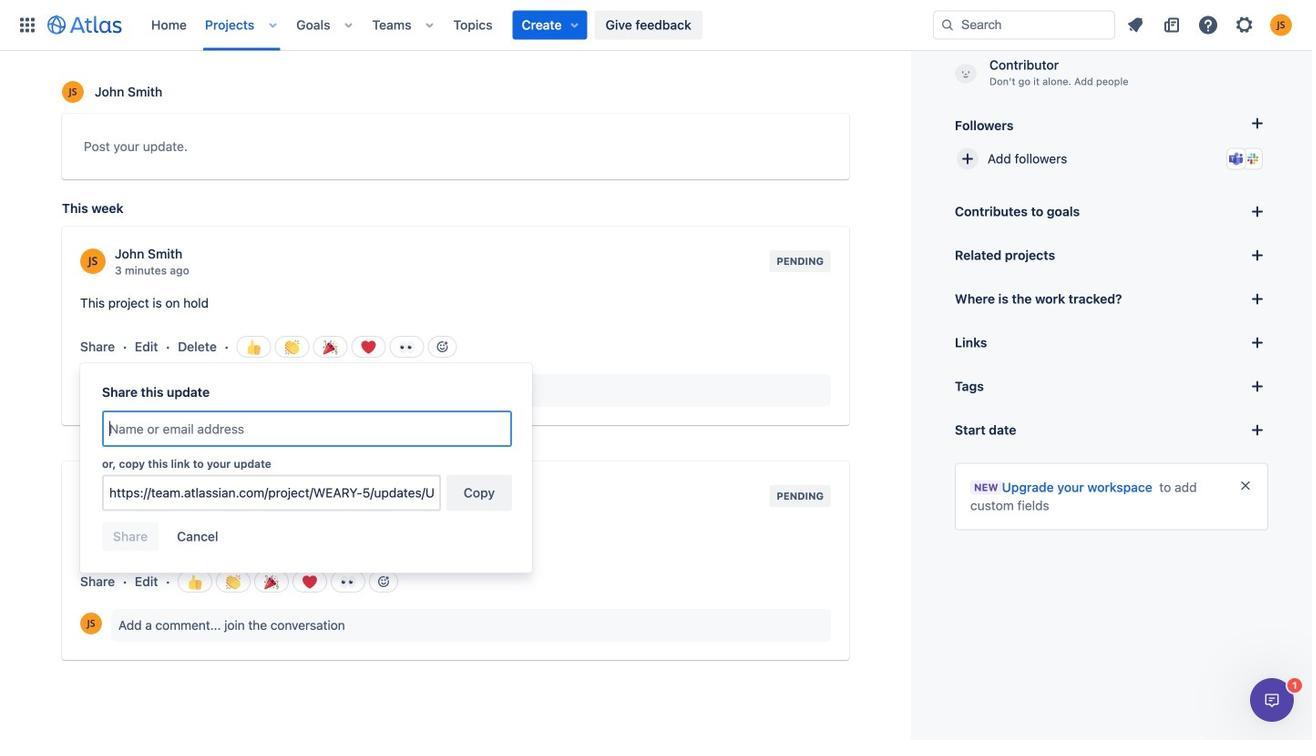 Task type: locate. For each thing, give the bounding box(es) containing it.
None field
[[104, 477, 439, 510]]

Search field
[[933, 10, 1115, 40]]

:thumbsup: image
[[247, 340, 261, 355], [188, 575, 202, 590], [188, 575, 202, 590]]

add reaction image
[[376, 575, 391, 590]]

banner
[[0, 0, 1312, 51]]

dialog
[[1250, 679, 1294, 723]]

account image
[[1270, 14, 1292, 36]]

close banner image
[[1238, 479, 1253, 493]]

add work tracking links image
[[1247, 288, 1269, 310]]

add tag image
[[1247, 376, 1269, 398]]

:eyes: image left add reaction image
[[400, 340, 414, 355]]

:eyes: image left add reaction icon
[[341, 575, 356, 590]]

0 horizontal spatial :eyes: image
[[341, 575, 356, 590]]

:heart: image
[[361, 340, 376, 355], [361, 340, 376, 355], [303, 575, 317, 590]]

1 horizontal spatial :eyes: image
[[400, 340, 414, 355]]

:eyes: image left add reaction icon
[[341, 575, 356, 590]]

:eyes: image
[[400, 340, 414, 355], [341, 575, 356, 590]]

:heart: image
[[303, 575, 317, 590]]

:clap: image
[[285, 340, 299, 355], [285, 340, 299, 355], [226, 575, 241, 590], [226, 575, 241, 590]]

1 horizontal spatial :eyes: image
[[400, 340, 414, 355]]

None search field
[[933, 10, 1115, 40]]

:eyes: image
[[400, 340, 414, 355], [341, 575, 356, 590]]

1 vertical spatial :eyes: image
[[341, 575, 356, 590]]

search image
[[940, 18, 955, 32]]

set start date image
[[1247, 420, 1269, 442]]

:eyes: image left add reaction image
[[400, 340, 414, 355]]

add follower image
[[957, 148, 979, 170]]

add related project image
[[1247, 245, 1269, 267]]

:thumbsup: image
[[247, 340, 261, 355]]

:tada: image
[[323, 340, 338, 355], [323, 340, 338, 355], [264, 575, 279, 590], [264, 575, 279, 590]]

0 vertical spatial :eyes: image
[[400, 340, 414, 355]]

Main content area, start typing to enter text. text field
[[84, 136, 827, 164]]

top element
[[11, 0, 933, 51]]

Name or email address field
[[104, 413, 510, 446]]



Task type: describe. For each thing, give the bounding box(es) containing it.
add reaction image
[[435, 340, 450, 355]]

notifications image
[[1125, 14, 1146, 36]]

slack logo showing nan channels are connected to this project image
[[1246, 152, 1260, 166]]

0 vertical spatial :eyes: image
[[400, 340, 414, 355]]

add a follower image
[[1247, 113, 1269, 134]]

0 horizontal spatial :eyes: image
[[341, 575, 356, 590]]

1 vertical spatial :eyes: image
[[341, 575, 356, 590]]

settings image
[[1234, 14, 1256, 36]]

help image
[[1197, 14, 1219, 36]]

add link image
[[1247, 332, 1269, 354]]

switch to... image
[[16, 14, 38, 36]]

msteams logo showing  channels are connected to this project image
[[1229, 152, 1244, 166]]

add goals image
[[1247, 201, 1269, 223]]



Task type: vqa. For each thing, say whether or not it's contained in the screenshot.
Jacob Simon popup button
no



